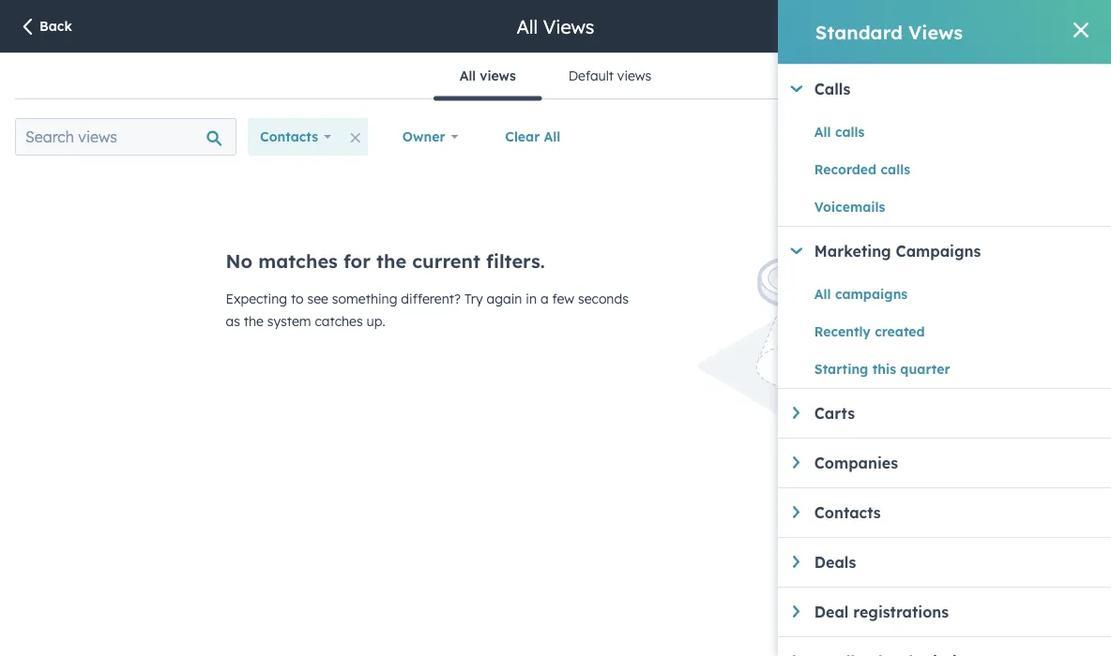Task type: describe. For each thing, give the bounding box(es) containing it.
registrations
[[853, 603, 949, 622]]

all calls
[[814, 124, 865, 140]]

default views
[[568, 68, 651, 84]]

different?
[[401, 291, 461, 307]]

contacts button
[[793, 504, 1111, 523]]

clear all
[[505, 129, 561, 145]]

caret image for carts
[[793, 407, 799, 419]]

no
[[226, 250, 253, 273]]

all views
[[460, 68, 516, 84]]

Search views search field
[[15, 118, 237, 156]]

all campaigns link
[[814, 283, 984, 306]]

caret image for contacts
[[793, 507, 799, 519]]

all for all views
[[517, 15, 538, 38]]

all right clear
[[544, 129, 561, 145]]

clear all button
[[493, 118, 573, 156]]

views for default views
[[617, 68, 651, 84]]

calls for recorded calls
[[881, 161, 910, 178]]

1 horizontal spatial the
[[376, 250, 406, 273]]

marketing campaigns
[[814, 242, 981, 261]]

deal registrations
[[814, 603, 949, 622]]

campaigns
[[835, 286, 908, 303]]

voicemails
[[814, 199, 885, 215]]

expecting
[[226, 291, 287, 307]]

seconds
[[578, 291, 629, 307]]

see
[[307, 291, 328, 307]]

all calls link
[[814, 121, 984, 144]]

companies
[[814, 454, 898, 473]]

default
[[568, 68, 614, 84]]

all campaigns
[[814, 286, 908, 303]]

all for all views
[[460, 68, 476, 84]]

views for all views
[[543, 15, 594, 38]]

deal registrations button
[[793, 603, 1111, 622]]

back
[[39, 18, 72, 34]]

1 horizontal spatial contacts
[[814, 504, 881, 523]]

quarter
[[900, 361, 950, 378]]

all for all calls
[[814, 124, 831, 140]]

matches
[[258, 250, 338, 273]]

calls for all calls
[[835, 124, 865, 140]]

carts
[[814, 404, 855, 423]]

the inside expecting to see something different? try again in a few seconds as the system catches up.
[[244, 313, 264, 330]]

starting
[[814, 361, 868, 378]]

recently created link
[[814, 321, 984, 343]]

carts button
[[793, 404, 1111, 423]]

page section element
[[0, 0, 1111, 53]]

few
[[552, 291, 574, 307]]

voicemails link
[[814, 196, 984, 219]]

owner button
[[390, 118, 470, 156]]

current
[[412, 250, 480, 273]]

standard views
[[815, 20, 963, 44]]



Task type: vqa. For each thing, say whether or not it's contained in the screenshot.
Back in the left of the page
yes



Task type: locate. For each thing, give the bounding box(es) containing it.
caret image for calls
[[790, 86, 802, 92]]

recorded
[[814, 161, 877, 178]]

contacts inside contacts popup button
[[260, 129, 318, 145]]

all inside page section element
[[517, 15, 538, 38]]

all
[[517, 15, 538, 38], [460, 68, 476, 84], [814, 124, 831, 140], [544, 129, 561, 145], [814, 286, 831, 303]]

2 views from the left
[[617, 68, 651, 84]]

in
[[526, 291, 537, 307]]

contacts
[[260, 129, 318, 145], [814, 504, 881, 523]]

0 vertical spatial calls
[[835, 124, 865, 140]]

marketing
[[814, 242, 891, 261]]

a
[[540, 291, 549, 307]]

views right the default
[[617, 68, 651, 84]]

up.
[[367, 313, 385, 330]]

1 vertical spatial caret image
[[793, 457, 799, 469]]

all views
[[517, 15, 594, 38]]

0 horizontal spatial contacts
[[260, 129, 318, 145]]

close image
[[1074, 23, 1089, 38]]

the right as
[[244, 313, 264, 330]]

calls
[[814, 80, 851, 99]]

again
[[487, 291, 522, 307]]

0 vertical spatial the
[[376, 250, 406, 273]]

starting this quarter
[[814, 361, 950, 378]]

calls up recorded
[[835, 124, 865, 140]]

all up owner popup button
[[460, 68, 476, 84]]

0 horizontal spatial calls
[[835, 124, 865, 140]]

catches
[[315, 313, 363, 330]]

caret image for marketing campaigns
[[790, 248, 802, 255]]

starting this quarter link
[[814, 359, 984, 381]]

1 vertical spatial calls
[[881, 161, 910, 178]]

caret image inside companies dropdown button
[[793, 457, 799, 469]]

1 vertical spatial the
[[244, 313, 264, 330]]

expecting to see something different? try again in a few seconds as the system catches up.
[[226, 291, 629, 330]]

campaigns
[[896, 242, 981, 261]]

marketing campaigns button
[[790, 242, 1111, 261]]

2 vertical spatial caret image
[[793, 557, 799, 569]]

companies button
[[793, 454, 1111, 473]]

views
[[543, 15, 594, 38], [909, 20, 963, 44]]

caret image inside 'marketing campaigns' dropdown button
[[790, 248, 802, 255]]

caret image for deal registrations
[[793, 606, 799, 618]]

recently
[[814, 324, 871, 340]]

caret image left deals
[[793, 557, 799, 569]]

caret image inside contacts dropdown button
[[793, 507, 799, 519]]

contacts button
[[248, 118, 343, 156]]

0 horizontal spatial the
[[244, 313, 264, 330]]

views for all views
[[480, 68, 516, 84]]

this
[[873, 361, 896, 378]]

filters.
[[486, 250, 545, 273]]

1 vertical spatial contacts
[[814, 504, 881, 523]]

for
[[344, 250, 371, 273]]

something
[[332, 291, 397, 307]]

calls down the all calls link
[[881, 161, 910, 178]]

deals button
[[793, 554, 1111, 572]]

no matches for the current filters.
[[226, 250, 545, 273]]

views
[[480, 68, 516, 84], [617, 68, 651, 84]]

all up recorded
[[814, 124, 831, 140]]

created
[[875, 324, 925, 340]]

0 horizontal spatial views
[[543, 15, 594, 38]]

all views button
[[433, 53, 542, 101]]

owner
[[402, 129, 445, 145]]

standard
[[815, 20, 903, 44]]

caret image
[[790, 86, 802, 92], [790, 248, 802, 255], [793, 507, 799, 519], [793, 606, 799, 618]]

as
[[226, 313, 240, 330]]

navigation
[[433, 53, 678, 101]]

1 views from the left
[[480, 68, 516, 84]]

try
[[464, 291, 483, 307]]

2 caret image from the top
[[793, 457, 799, 469]]

3 caret image from the top
[[793, 557, 799, 569]]

calls button
[[790, 80, 1111, 99]]

caret image for deals
[[793, 557, 799, 569]]

views up the default
[[543, 15, 594, 38]]

caret image inside deals dropdown button
[[793, 557, 799, 569]]

caret image inside carts dropdown button
[[793, 407, 799, 419]]

0 vertical spatial caret image
[[793, 407, 799, 419]]

to
[[291, 291, 304, 307]]

recorded calls
[[814, 161, 910, 178]]

recently created
[[814, 324, 925, 340]]

all for all campaigns
[[814, 286, 831, 303]]

1 horizontal spatial views
[[617, 68, 651, 84]]

0 horizontal spatial views
[[480, 68, 516, 84]]

navigation containing all views
[[433, 53, 678, 101]]

caret image inside calls dropdown button
[[790, 86, 802, 92]]

views for standard views
[[909, 20, 963, 44]]

deals
[[814, 554, 856, 572]]

the right for
[[376, 250, 406, 273]]

all up recently at the right of the page
[[814, 286, 831, 303]]

caret image for companies
[[793, 457, 799, 469]]

recorded calls link
[[814, 159, 984, 181]]

caret image left companies at the right of the page
[[793, 457, 799, 469]]

back link
[[19, 17, 72, 38]]

all up all views button
[[517, 15, 538, 38]]

the
[[376, 250, 406, 273], [244, 313, 264, 330]]

0 vertical spatial contacts
[[260, 129, 318, 145]]

1 horizontal spatial calls
[[881, 161, 910, 178]]

clear
[[505, 129, 540, 145]]

1 caret image from the top
[[793, 407, 799, 419]]

caret image left the carts
[[793, 407, 799, 419]]

deal
[[814, 603, 849, 622]]

default views button
[[542, 53, 678, 99]]

1 horizontal spatial views
[[909, 20, 963, 44]]

views up calls dropdown button
[[909, 20, 963, 44]]

system
[[267, 313, 311, 330]]

calls
[[835, 124, 865, 140], [881, 161, 910, 178]]

caret image
[[793, 407, 799, 419], [793, 457, 799, 469], [793, 557, 799, 569]]

views up clear
[[480, 68, 516, 84]]

caret image inside 'deal registrations' dropdown button
[[793, 606, 799, 618]]

views inside page section element
[[543, 15, 594, 38]]



